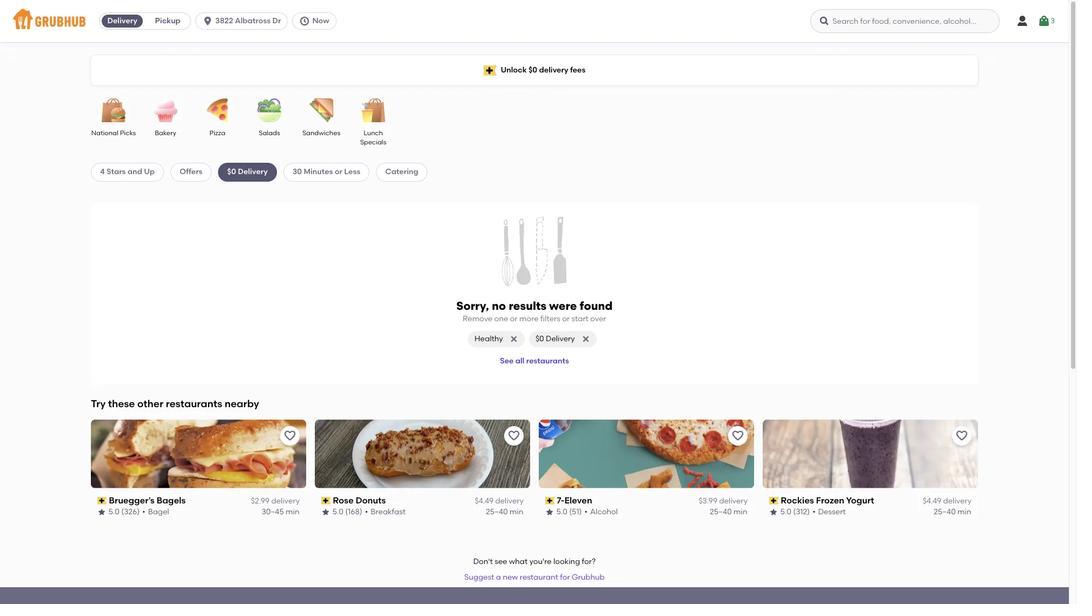 Task type: vqa. For each thing, say whether or not it's contained in the screenshot.
now
yes



Task type: locate. For each thing, give the bounding box(es) containing it.
catering
[[385, 167, 419, 177]]

healthy
[[475, 335, 503, 344]]

1 horizontal spatial $4.49
[[923, 497, 942, 506]]

star icon image left 5.0 (312)
[[770, 508, 778, 517]]

all
[[516, 357, 525, 366]]

subscription pass image left 7-
[[546, 497, 555, 505]]

1 save this restaurant image from the left
[[284, 430, 297, 443]]

3 subscription pass image from the left
[[770, 497, 779, 505]]

2 min from the left
[[510, 508, 524, 517]]

5.0 for bruegger's
[[109, 508, 120, 517]]

don't
[[474, 558, 493, 567]]

3 5.0 from the left
[[557, 508, 568, 517]]

delivery for bruegger's bagels
[[271, 497, 300, 506]]

0 horizontal spatial subscription pass image
[[322, 497, 331, 505]]

30
[[293, 167, 302, 177]]

don't see what you're looking for?
[[474, 558, 596, 567]]

1 • from the left
[[143, 508, 146, 517]]

25–40 for rose donuts
[[486, 508, 508, 517]]

0 horizontal spatial delivery
[[107, 16, 137, 25]]

a
[[496, 573, 501, 582]]

or
[[335, 167, 343, 177], [510, 315, 518, 324], [563, 315, 570, 324]]

for
[[560, 573, 570, 582]]

1 save this restaurant button from the left
[[280, 426, 300, 446]]

3 25–40 from the left
[[935, 508, 957, 517]]

pickup button
[[145, 12, 191, 30]]

1 vertical spatial $0 delivery
[[536, 335, 575, 344]]

$0
[[529, 65, 538, 75], [227, 167, 236, 177], [536, 335, 544, 344]]

min
[[286, 508, 300, 517], [510, 508, 524, 517], [734, 508, 748, 517], [958, 508, 972, 517]]

4 stars and up
[[100, 167, 155, 177]]

• down donuts
[[365, 508, 368, 517]]

1 horizontal spatial 25–40 min
[[710, 508, 748, 517]]

alcohol
[[591, 508, 618, 517]]

other
[[137, 398, 163, 411]]

1 horizontal spatial 25–40
[[710, 508, 733, 517]]

now
[[313, 16, 329, 25]]

0 horizontal spatial restaurants
[[166, 398, 222, 411]]

2 subscription pass image from the left
[[546, 497, 555, 505]]

• dessert
[[813, 508, 847, 517]]

delivery inside button
[[546, 335, 575, 344]]

delivery
[[539, 65, 569, 75], [271, 497, 300, 506], [496, 497, 524, 506], [720, 497, 748, 506], [944, 497, 972, 506]]

or left less
[[335, 167, 343, 177]]

delivery
[[107, 16, 137, 25], [238, 167, 268, 177], [546, 335, 575, 344]]

0 vertical spatial $0
[[529, 65, 538, 75]]

1 vertical spatial restaurants
[[166, 398, 222, 411]]

subscription pass image for rockies frozen yogurt
[[770, 497, 779, 505]]

star icon image left 5.0 (51)
[[546, 508, 554, 517]]

$0 delivery down filters
[[536, 335, 575, 344]]

2 $4.49 from the left
[[923, 497, 942, 506]]

0 vertical spatial delivery
[[107, 16, 137, 25]]

5.0 down 7-
[[557, 508, 568, 517]]

delivery down filters
[[546, 335, 575, 344]]

1 subscription pass image from the left
[[322, 497, 331, 505]]

over
[[591, 315, 607, 324]]

• right (312)
[[813, 508, 816, 517]]

suggest a new restaurant for grubhub
[[465, 573, 605, 582]]

svg image inside now "button"
[[300, 16, 310, 27]]

restaurants inside button
[[527, 357, 569, 366]]

5.0 left (312)
[[781, 508, 792, 517]]

$4.49 delivery
[[475, 497, 524, 506], [923, 497, 972, 506]]

subscription pass image for 7-eleven
[[546, 497, 555, 505]]

4 5.0 from the left
[[781, 508, 792, 517]]

svg image left 3822
[[203, 16, 213, 27]]

• down bruegger's bagels
[[143, 508, 146, 517]]

$0 delivery inside $0 delivery button
[[536, 335, 575, 344]]

rose
[[333, 496, 354, 506]]

2 save this restaurant image from the left
[[508, 430, 521, 443]]

albatross
[[235, 16, 271, 25]]

$2.99
[[251, 497, 270, 506]]

25–40 for 7-eleven
[[710, 508, 733, 517]]

0 horizontal spatial $4.49
[[475, 497, 494, 506]]

subscription pass image
[[322, 497, 331, 505], [546, 497, 555, 505], [770, 497, 779, 505]]

save this restaurant image for rose donuts
[[508, 430, 521, 443]]

svg image inside healthy button
[[510, 335, 519, 344]]

national picks
[[91, 129, 136, 137]]

2 horizontal spatial 25–40
[[935, 508, 957, 517]]

0 horizontal spatial 25–40
[[486, 508, 508, 517]]

0 horizontal spatial $0 delivery
[[227, 167, 268, 177]]

1 star icon image from the left
[[97, 508, 106, 517]]

restaurants
[[527, 357, 569, 366], [166, 398, 222, 411]]

picks
[[120, 129, 136, 137]]

star icon image left "5.0 (168)"
[[322, 508, 330, 517]]

0 vertical spatial $0 delivery
[[227, 167, 268, 177]]

1 5.0 from the left
[[109, 508, 120, 517]]

you're
[[530, 558, 552, 567]]

2 horizontal spatial 25–40 min
[[935, 508, 972, 517]]

salads
[[259, 129, 280, 137]]

delivery left pickup
[[107, 16, 137, 25]]

rose donuts logo image
[[315, 420, 530, 489]]

4 min from the left
[[958, 508, 972, 517]]

2 • from the left
[[365, 508, 368, 517]]

save this restaurant button
[[280, 426, 300, 446], [504, 426, 524, 446], [729, 426, 748, 446], [953, 426, 972, 446]]

2 horizontal spatial delivery
[[546, 335, 575, 344]]

0 horizontal spatial save this restaurant image
[[284, 430, 297, 443]]

bagel
[[148, 508, 170, 517]]

4 • from the left
[[813, 508, 816, 517]]

1 $4.49 delivery from the left
[[475, 497, 524, 506]]

national picks image
[[95, 99, 133, 122]]

2 star icon image from the left
[[322, 508, 330, 517]]

svg image
[[1017, 15, 1030, 28], [203, 16, 213, 27], [300, 16, 310, 27], [510, 335, 519, 344]]

$4.49 delivery for rose donuts
[[475, 497, 524, 506]]

2 $4.49 delivery from the left
[[923, 497, 972, 506]]

1 horizontal spatial subscription pass image
[[546, 497, 555, 505]]

7-eleven
[[557, 496, 593, 506]]

1 $4.49 from the left
[[475, 497, 494, 506]]

2 horizontal spatial or
[[563, 315, 570, 324]]

star icon image
[[97, 508, 106, 517], [322, 508, 330, 517], [546, 508, 554, 517], [770, 508, 778, 517]]

3 save this restaurant button from the left
[[729, 426, 748, 446]]

4 star icon image from the left
[[770, 508, 778, 517]]

5.0 down rose
[[333, 508, 344, 517]]

try these other restaurants nearby
[[91, 398, 259, 411]]

$0 down filters
[[536, 335, 544, 344]]

3 save this restaurant image from the left
[[956, 430, 969, 443]]

25–40 for rockies frozen yogurt
[[935, 508, 957, 517]]

3 • from the left
[[585, 508, 588, 517]]

0 vertical spatial restaurants
[[527, 357, 569, 366]]

3 25–40 min from the left
[[935, 508, 972, 517]]

restaurants right other
[[166, 398, 222, 411]]

0 horizontal spatial $4.49 delivery
[[475, 497, 524, 506]]

1 vertical spatial $0
[[227, 167, 236, 177]]

4 save this restaurant button from the left
[[953, 426, 972, 446]]

subscription pass image left the rockies
[[770, 497, 779, 505]]

lunch specials
[[360, 129, 387, 146]]

• right (51)
[[585, 508, 588, 517]]

2 25–40 from the left
[[710, 508, 733, 517]]

min for 7-eleven
[[734, 508, 748, 517]]

suggest
[[465, 573, 494, 582]]

$0 right unlock
[[529, 65, 538, 75]]

1 horizontal spatial $0 delivery
[[536, 335, 575, 344]]

3 star icon image from the left
[[546, 508, 554, 517]]

filters
[[541, 315, 561, 324]]

1 25–40 min from the left
[[486, 508, 524, 517]]

7-
[[557, 496, 565, 506]]

svg image inside 3 button
[[1038, 15, 1051, 28]]

were
[[549, 299, 577, 313]]

2 vertical spatial delivery
[[546, 335, 575, 344]]

5.0 left (326)
[[109, 508, 120, 517]]

1 horizontal spatial $4.49 delivery
[[923, 497, 972, 506]]

svg image
[[1038, 15, 1051, 28], [820, 16, 830, 27], [582, 335, 590, 344]]

3822
[[215, 16, 233, 25]]

3 min from the left
[[734, 508, 748, 517]]

2 horizontal spatial save this restaurant image
[[956, 430, 969, 443]]

min for rose donuts
[[510, 508, 524, 517]]

1 min from the left
[[286, 508, 300, 517]]

$0 inside button
[[536, 335, 544, 344]]

3822 albatross dr
[[215, 16, 281, 25]]

start
[[572, 315, 589, 324]]

bruegger's
[[109, 496, 155, 506]]

25–40 min for rose donuts
[[486, 508, 524, 517]]

$0 right offers
[[227, 167, 236, 177]]

main navigation navigation
[[0, 0, 1070, 42]]

2 horizontal spatial svg image
[[1038, 15, 1051, 28]]

2 25–40 min from the left
[[710, 508, 748, 517]]

save this restaurant image for bruegger's bagels
[[284, 430, 297, 443]]

25–40 min for 7-eleven
[[710, 508, 748, 517]]

2 5.0 from the left
[[333, 508, 344, 517]]

sandwiches image
[[303, 99, 340, 122]]

delivery down salads
[[238, 167, 268, 177]]

lunch
[[364, 129, 383, 137]]

svg image inside $0 delivery button
[[582, 335, 590, 344]]

delivery for rockies frozen yogurt
[[944, 497, 972, 506]]

• alcohol
[[585, 508, 618, 517]]

30–45 min
[[262, 508, 300, 517]]

svg image left 3 button
[[1017, 15, 1030, 28]]

0 horizontal spatial svg image
[[582, 335, 590, 344]]

30 minutes or less
[[293, 167, 361, 177]]

svg image left the now
[[300, 16, 310, 27]]

save this restaurant image
[[284, 430, 297, 443], [508, 430, 521, 443], [956, 430, 969, 443]]

delivery for rose donuts
[[496, 497, 524, 506]]

• for frozen
[[813, 508, 816, 517]]

pizza
[[210, 129, 226, 137]]

1 horizontal spatial save this restaurant image
[[508, 430, 521, 443]]

(326)
[[122, 508, 140, 517]]

restaurants down $0 delivery button
[[527, 357, 569, 366]]

2 horizontal spatial subscription pass image
[[770, 497, 779, 505]]

subscription pass image
[[97, 497, 107, 505]]

2 vertical spatial $0
[[536, 335, 544, 344]]

star icon image for rockies frozen yogurt
[[770, 508, 778, 517]]

1 25–40 from the left
[[486, 508, 508, 517]]

bagels
[[157, 496, 186, 506]]

subscription pass image left rose
[[322, 497, 331, 505]]

0 horizontal spatial 25–40 min
[[486, 508, 524, 517]]

1 horizontal spatial restaurants
[[527, 357, 569, 366]]

svg image up all
[[510, 335, 519, 344]]

1 vertical spatial delivery
[[238, 167, 268, 177]]

2 save this restaurant button from the left
[[504, 426, 524, 446]]

$0 delivery
[[227, 167, 268, 177], [536, 335, 575, 344]]

$0 delivery down salads
[[227, 167, 268, 177]]

new
[[503, 573, 518, 582]]

and
[[128, 167, 142, 177]]

•
[[143, 508, 146, 517], [365, 508, 368, 517], [585, 508, 588, 517], [813, 508, 816, 517]]

or right one
[[510, 315, 518, 324]]

or down were
[[563, 315, 570, 324]]

rockies frozen yogurt
[[781, 496, 875, 506]]

lunch specials image
[[355, 99, 392, 122]]

star icon image down subscription pass icon
[[97, 508, 106, 517]]

5.0
[[109, 508, 120, 517], [333, 508, 344, 517], [557, 508, 568, 517], [781, 508, 792, 517]]

25–40
[[486, 508, 508, 517], [710, 508, 733, 517], [935, 508, 957, 517]]



Task type: describe. For each thing, give the bounding box(es) containing it.
one
[[495, 315, 509, 324]]

min for rockies frozen yogurt
[[958, 508, 972, 517]]

3
[[1051, 16, 1056, 25]]

subscription pass image for rose donuts
[[322, 497, 331, 505]]

suggest a new restaurant for grubhub button
[[460, 568, 610, 588]]

pizza image
[[199, 99, 237, 122]]

$4.49 for rose donuts
[[475, 497, 494, 506]]

(312)
[[794, 508, 811, 517]]

5.0 for 7-
[[557, 508, 568, 517]]

unlock $0 delivery fees
[[501, 65, 586, 75]]

grubhub
[[572, 573, 605, 582]]

less
[[344, 167, 361, 177]]

5.0 (51)
[[557, 508, 582, 517]]

min for bruegger's bagels
[[286, 508, 300, 517]]

25–40 min for rockies frozen yogurt
[[935, 508, 972, 517]]

no results image
[[502, 216, 567, 287]]

bakery
[[155, 129, 176, 137]]

grubhub plus flag logo image
[[484, 65, 497, 76]]

3822 albatross dr button
[[195, 12, 293, 30]]

eleven
[[565, 496, 593, 506]]

save this restaurant image
[[732, 430, 745, 443]]

save this restaurant button for bruegger's bagels
[[280, 426, 300, 446]]

$0 delivery button
[[529, 331, 597, 348]]

5.0 (168)
[[333, 508, 363, 517]]

see
[[495, 558, 508, 567]]

1 horizontal spatial svg image
[[820, 16, 830, 27]]

$3.99 delivery
[[699, 497, 748, 506]]

• breakfast
[[365, 508, 406, 517]]

rockies
[[781, 496, 815, 506]]

specials
[[360, 139, 387, 146]]

• for bagels
[[143, 508, 146, 517]]

save this restaurant button for rose donuts
[[504, 426, 524, 446]]

star icon image for 7-eleven
[[546, 508, 554, 517]]

bruegger's bagels
[[109, 496, 186, 506]]

see all restaurants
[[500, 357, 569, 366]]

• bagel
[[143, 508, 170, 517]]

svg image inside 3822 albatross dr button
[[203, 16, 213, 27]]

national
[[91, 129, 118, 137]]

rockies frozen yogurt logo image
[[763, 420, 979, 489]]

1 horizontal spatial delivery
[[238, 167, 268, 177]]

see
[[500, 357, 514, 366]]

sorry, no results were found remove one or more filters or start over
[[457, 299, 613, 324]]

5.0 (312)
[[781, 508, 811, 517]]

delivery button
[[100, 12, 145, 30]]

restaurant
[[520, 573, 559, 582]]

looking
[[554, 558, 580, 567]]

3 button
[[1038, 11, 1056, 31]]

breakfast
[[371, 508, 406, 517]]

results
[[509, 299, 547, 313]]

sorry,
[[457, 299, 489, 313]]

fees
[[570, 65, 586, 75]]

more
[[520, 315, 539, 324]]

stars
[[107, 167, 126, 177]]

frozen
[[817, 496, 845, 506]]

salads image
[[251, 99, 289, 122]]

save this restaurant image for rockies frozen yogurt
[[956, 430, 969, 443]]

try
[[91, 398, 106, 411]]

delivery for 7-eleven
[[720, 497, 748, 506]]

$2.99 delivery
[[251, 497, 300, 506]]

5.0 for rockies
[[781, 508, 792, 517]]

sandwiches
[[303, 129, 341, 137]]

unlock
[[501, 65, 527, 75]]

30–45
[[262, 508, 284, 517]]

yogurt
[[847, 496, 875, 506]]

star icon image for rose donuts
[[322, 508, 330, 517]]

$3.99
[[699, 497, 718, 506]]

• for eleven
[[585, 508, 588, 517]]

7-eleven logo image
[[539, 420, 755, 489]]

$4.49 delivery for rockies frozen yogurt
[[923, 497, 972, 506]]

5.0 for rose
[[333, 508, 344, 517]]

delivery inside 'button'
[[107, 16, 137, 25]]

(51)
[[570, 508, 582, 517]]

Search for food, convenience, alcohol... search field
[[811, 9, 1000, 33]]

up
[[144, 167, 155, 177]]

1 horizontal spatial or
[[510, 315, 518, 324]]

(168)
[[346, 508, 363, 517]]

star icon image for bruegger's bagels
[[97, 508, 106, 517]]

rose donuts
[[333, 496, 386, 506]]

bruegger's bagels logo image
[[91, 420, 306, 489]]

nearby
[[225, 398, 259, 411]]

pickup
[[155, 16, 181, 25]]

remove
[[463, 315, 493, 324]]

save this restaurant button for 7-eleven
[[729, 426, 748, 446]]

for?
[[582, 558, 596, 567]]

0 horizontal spatial or
[[335, 167, 343, 177]]

see all restaurants button
[[496, 352, 574, 372]]

minutes
[[304, 167, 333, 177]]

save this restaurant button for rockies frozen yogurt
[[953, 426, 972, 446]]

what
[[509, 558, 528, 567]]

• for donuts
[[365, 508, 368, 517]]

5.0 (326)
[[109, 508, 140, 517]]

now button
[[293, 12, 341, 30]]

donuts
[[356, 496, 386, 506]]

healthy button
[[468, 331, 525, 348]]

found
[[580, 299, 613, 313]]

offers
[[180, 167, 203, 177]]

dr
[[273, 16, 281, 25]]

these
[[108, 398, 135, 411]]

sorry, no results were found main content
[[0, 42, 1070, 605]]

$4.49 for rockies frozen yogurt
[[923, 497, 942, 506]]

dessert
[[819, 508, 847, 517]]

bakery image
[[147, 99, 185, 122]]



